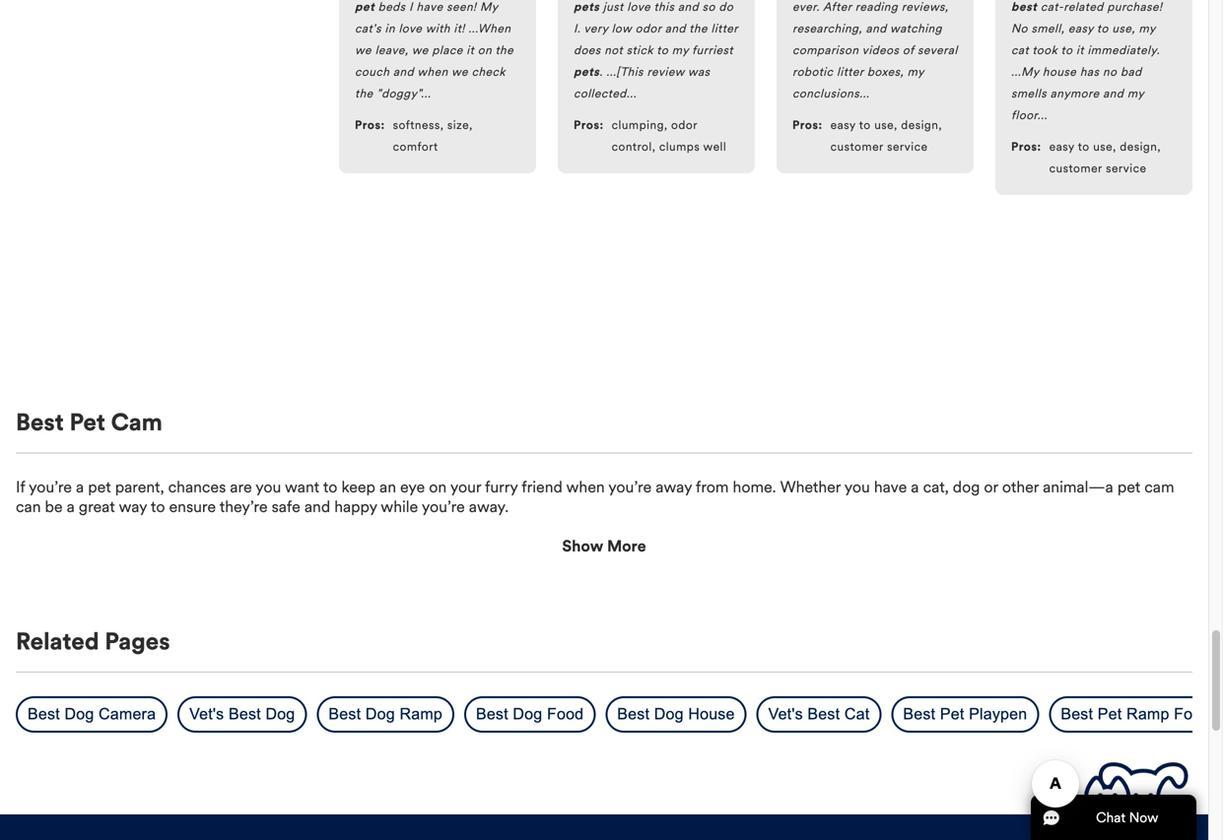 Task type: locate. For each thing, give the bounding box(es) containing it.
very
[[584, 21, 608, 36]]

you're left the away
[[609, 478, 652, 497]]

odor
[[635, 21, 662, 36], [671, 118, 698, 133]]

5 dog from the left
[[654, 706, 684, 724]]

0 vertical spatial service
[[887, 139, 928, 154]]

customer
[[831, 139, 884, 154], [1049, 161, 1103, 176]]

more
[[607, 537, 646, 556]]

1 vertical spatial when
[[566, 478, 605, 497]]

love right in
[[399, 21, 422, 36]]

1 horizontal spatial service
[[1106, 161, 1147, 176]]

cam
[[1145, 478, 1175, 497]]

1 vertical spatial use,
[[875, 118, 898, 133]]

low
[[612, 21, 632, 36]]

pet left for in the bottom right of the page
[[1098, 706, 1122, 724]]

1 horizontal spatial ramp
[[1127, 706, 1170, 724]]

the down so
[[689, 21, 708, 36]]

pros: for beds i have seen! my cat's in love with it! ...when we leave, we place it on the couch and when we check the "doggy"...
[[355, 118, 385, 133]]

pros: clumping, odor control, clumps well
[[574, 118, 727, 154]]

1 vertical spatial service
[[1106, 161, 1147, 176]]

when down place
[[417, 65, 448, 79]]

1 vertical spatial have
[[874, 478, 907, 497]]

my down bad on the top right of page
[[1128, 86, 1144, 101]]

1 horizontal spatial it
[[1076, 43, 1084, 58]]

the inside just love this and so do i. very low odor and the litter does not stick to my furriest pets
[[689, 21, 708, 36]]

an
[[380, 478, 396, 497]]

1 horizontal spatial pet
[[1118, 478, 1141, 497]]

2 it from the left
[[1076, 43, 1084, 58]]

0 vertical spatial customer
[[831, 139, 884, 154]]

food
[[547, 706, 584, 724]]

1 horizontal spatial vet's
[[769, 706, 803, 724]]

0 vertical spatial on
[[478, 43, 492, 58]]

love inside beds i have seen! my cat's in love with it! ...when we leave, we place it on the couch and when we check the "doggy"...
[[399, 21, 422, 36]]

pet left cam
[[1118, 478, 1141, 497]]

it!
[[454, 21, 465, 36]]

comfort
[[393, 139, 438, 154]]

vet's for vet's best cat
[[769, 706, 803, 724]]

1 horizontal spatial customer
[[1049, 161, 1103, 176]]

pet
[[69, 408, 105, 437], [940, 706, 965, 724], [1098, 706, 1122, 724]]

pros: inside pros: clumping, odor control, clumps well
[[574, 118, 604, 133]]

0 horizontal spatial a
[[67, 497, 75, 517]]

dog
[[65, 706, 94, 724], [266, 706, 295, 724], [366, 706, 395, 724], [513, 706, 543, 724], [654, 706, 684, 724]]

1 horizontal spatial a
[[76, 478, 84, 497]]

1 it from the left
[[467, 43, 474, 58]]

on up check
[[478, 43, 492, 58]]

vet's best dog
[[189, 706, 295, 724]]

2 vertical spatial my
[[1128, 86, 1144, 101]]

cat
[[845, 706, 870, 724]]

1 horizontal spatial have
[[874, 478, 907, 497]]

camera
[[99, 706, 156, 724]]

away.
[[469, 497, 509, 517]]

2 dog from the left
[[266, 706, 295, 724]]

1 vertical spatial love
[[399, 21, 422, 36]]

are
[[230, 478, 252, 497]]

0 vertical spatial have
[[416, 0, 443, 14]]

it
[[467, 43, 474, 58], [1076, 43, 1084, 58]]

best dog food link
[[476, 706, 584, 724]]

pet for playpen
[[940, 706, 965, 724]]

0 horizontal spatial customer
[[831, 139, 884, 154]]

best for best dog food
[[476, 706, 508, 724]]

0 horizontal spatial when
[[417, 65, 448, 79]]

with
[[426, 21, 450, 36]]

2 horizontal spatial a
[[911, 478, 919, 497]]

we left place
[[412, 43, 429, 58]]

0 horizontal spatial it
[[467, 43, 474, 58]]

chances
[[168, 478, 226, 497]]

love
[[627, 0, 651, 14], [399, 21, 422, 36]]

1 vertical spatial the
[[495, 43, 514, 58]]

1 vertical spatial on
[[429, 478, 447, 497]]

we
[[355, 43, 372, 58], [412, 43, 429, 58], [451, 65, 468, 79]]

...[this
[[606, 65, 644, 79]]

2 ramp from the left
[[1127, 706, 1170, 724]]

pros: easy to use, design, customer service
[[793, 118, 942, 154], [1011, 139, 1161, 176]]

and right safe
[[304, 497, 330, 517]]

we down cat's
[[355, 43, 372, 58]]

1 vertical spatial odor
[[671, 118, 698, 133]]

when inside beds i have seen! my cat's in love with it! ...when we leave, we place it on the couch and when we check the "doggy"...
[[417, 65, 448, 79]]

way
[[119, 497, 147, 517]]

house
[[688, 706, 735, 724]]

the down couch
[[355, 86, 373, 101]]

on
[[478, 43, 492, 58], [429, 478, 447, 497]]

2 vet's from the left
[[769, 706, 803, 724]]

vet's left cat
[[769, 706, 803, 724]]

use,
[[1112, 21, 1136, 36], [875, 118, 898, 133], [1093, 139, 1117, 154]]

3 dog from the left
[[366, 706, 395, 724]]

2 horizontal spatial you're
[[609, 478, 652, 497]]

service
[[887, 139, 928, 154], [1106, 161, 1147, 176]]

odor up stick
[[635, 21, 662, 36]]

0 horizontal spatial on
[[429, 478, 447, 497]]

best dog house
[[617, 706, 735, 724]]

no
[[1011, 21, 1028, 36]]

best for best pet cam
[[16, 408, 64, 437]]

1 horizontal spatial odor
[[671, 118, 698, 133]]

when right friend
[[566, 478, 605, 497]]

vet's right camera
[[189, 706, 224, 724]]

and left so
[[678, 0, 699, 14]]

pros:
[[355, 118, 385, 133], [574, 118, 604, 133], [793, 118, 823, 133], [1011, 139, 1042, 154]]

0 vertical spatial the
[[689, 21, 708, 36]]

pet left the playpen at the right bottom of the page
[[940, 706, 965, 724]]

0 horizontal spatial the
[[355, 86, 373, 101]]

dog for best dog house
[[654, 706, 684, 724]]

1 horizontal spatial pet
[[940, 706, 965, 724]]

and down no
[[1103, 86, 1124, 101]]

0 horizontal spatial vet's
[[189, 706, 224, 724]]

1 vertical spatial my
[[672, 43, 689, 58]]

1 horizontal spatial we
[[412, 43, 429, 58]]

my inside just love this and so do i. very low odor and the litter does not stick to my furriest pets
[[672, 43, 689, 58]]

0 horizontal spatial have
[[416, 0, 443, 14]]

dog
[[953, 478, 980, 497]]

from
[[696, 478, 729, 497]]

floor...
[[1011, 108, 1048, 123]]

it up has
[[1076, 43, 1084, 58]]

2 horizontal spatial we
[[451, 65, 468, 79]]

and up "doggy"...
[[393, 65, 414, 79]]

0 horizontal spatial love
[[399, 21, 422, 36]]

1 dog from the left
[[65, 706, 94, 724]]

2 horizontal spatial pet
[[1098, 706, 1122, 724]]

does
[[574, 43, 601, 58]]

you're right while
[[422, 497, 465, 517]]

whether
[[780, 478, 841, 497]]

pet left 'way'
[[88, 478, 111, 497]]

my up review
[[672, 43, 689, 58]]

to inside just love this and so do i. very low odor and the litter does not stick to my furriest pets
[[657, 43, 669, 58]]

0 vertical spatial design,
[[901, 118, 942, 133]]

0 horizontal spatial pet
[[88, 478, 111, 497]]

love left this at the right top
[[627, 0, 651, 14]]

1 horizontal spatial when
[[566, 478, 605, 497]]

odor inside just love this and so do i. very low odor and the litter does not stick to my furriest pets
[[635, 21, 662, 36]]

1 vertical spatial customer
[[1049, 161, 1103, 176]]

1 horizontal spatial on
[[478, 43, 492, 58]]

2 vertical spatial easy
[[1049, 139, 1075, 154]]

smell,
[[1032, 21, 1065, 36]]

vet's best dog link
[[189, 706, 295, 724]]

4 dog from the left
[[513, 706, 543, 724]]

odor up clumps
[[671, 118, 698, 133]]

have right i
[[416, 0, 443, 14]]

0 horizontal spatial ramp
[[400, 706, 443, 724]]

great
[[79, 497, 115, 517]]

when
[[417, 65, 448, 79], [566, 478, 605, 497]]

cat's
[[355, 21, 381, 36]]

1 horizontal spatial you
[[845, 478, 870, 497]]

sm
[[1203, 706, 1223, 724]]

0 vertical spatial when
[[417, 65, 448, 79]]

and down this at the right top
[[665, 21, 686, 36]]

pet left 'cam'
[[69, 408, 105, 437]]

you're right if
[[29, 478, 72, 497]]

related
[[16, 627, 99, 657]]

1 horizontal spatial design,
[[1120, 139, 1161, 154]]

we down place
[[451, 65, 468, 79]]

0 vertical spatial use,
[[1112, 21, 1136, 36]]

1 vertical spatial design,
[[1120, 139, 1161, 154]]

best for best pet playpen
[[903, 706, 936, 724]]

while
[[381, 497, 418, 517]]

it inside cat-related purchase! no smell, easy to use, my cat took to it immediately. ...my house has no bad smells anymore and my floor...
[[1076, 43, 1084, 58]]

vet's
[[189, 706, 224, 724], [769, 706, 803, 724]]

you're
[[29, 478, 72, 497], [609, 478, 652, 497], [422, 497, 465, 517]]

best for best dog camera
[[28, 706, 60, 724]]

ramp
[[400, 706, 443, 724], [1127, 706, 1170, 724]]

you right whether
[[845, 478, 870, 497]]

dog for best dog ramp
[[366, 706, 395, 724]]

do
[[719, 0, 734, 14]]

away
[[656, 478, 692, 497]]

pet for cam
[[69, 408, 105, 437]]

be
[[45, 497, 63, 517]]

anymore
[[1050, 86, 1100, 101]]

0 vertical spatial love
[[627, 0, 651, 14]]

the
[[689, 21, 708, 36], [495, 43, 514, 58], [355, 86, 373, 101]]

best dog ramp link
[[329, 706, 443, 724]]

have left cat,
[[874, 478, 907, 497]]

my
[[480, 0, 498, 14]]

0 horizontal spatial odor
[[635, 21, 662, 36]]

0 horizontal spatial design,
[[901, 118, 942, 133]]

easy
[[1068, 21, 1094, 36], [831, 118, 856, 133], [1049, 139, 1075, 154]]

0 horizontal spatial you
[[256, 478, 281, 497]]

safe
[[272, 497, 300, 517]]

on right eye
[[429, 478, 447, 497]]

furry
[[485, 478, 518, 497]]

it right place
[[467, 43, 474, 58]]

a
[[76, 478, 84, 497], [911, 478, 919, 497], [67, 497, 75, 517]]

design,
[[901, 118, 942, 133], [1120, 139, 1161, 154]]

0 vertical spatial odor
[[635, 21, 662, 36]]

1 ramp from the left
[[400, 706, 443, 724]]

0 horizontal spatial pet
[[69, 408, 105, 437]]

1 vet's from the left
[[189, 706, 224, 724]]

vet's for vet's best dog
[[189, 706, 224, 724]]

dog for best dog camera
[[65, 706, 94, 724]]

want
[[285, 478, 319, 497]]

you right are
[[256, 478, 281, 497]]

just love this and so do i. very low odor and the litter does not stick to my furriest pets
[[574, 0, 738, 79]]

use, inside cat-related purchase! no smell, easy to use, my cat took to it immediately. ...my house has no bad smells anymore and my floor...
[[1112, 21, 1136, 36]]

...when
[[469, 21, 511, 36]]

pros: inside pros: softness, size, comfort
[[355, 118, 385, 133]]

1 horizontal spatial love
[[627, 0, 651, 14]]

2 pet from the left
[[1118, 478, 1141, 497]]

2 horizontal spatial the
[[689, 21, 708, 36]]

show more
[[562, 537, 646, 556]]

my down purchase!
[[1139, 21, 1156, 36]]

have
[[416, 0, 443, 14], [874, 478, 907, 497]]

pet
[[88, 478, 111, 497], [1118, 478, 1141, 497]]

keep
[[342, 478, 376, 497]]

the down '...when'
[[495, 43, 514, 58]]

0 vertical spatial easy
[[1068, 21, 1094, 36]]

and inside beds i have seen! my cat's in love with it! ...when we leave, we place it on the couch and when we check the "doggy"...
[[393, 65, 414, 79]]



Task type: vqa. For each thing, say whether or not it's contained in the screenshot.
1028 reviews element
no



Task type: describe. For each thing, give the bounding box(es) containing it.
2 vertical spatial use,
[[1093, 139, 1117, 154]]

2 you from the left
[[845, 478, 870, 497]]

took
[[1032, 43, 1058, 58]]

cat-
[[1041, 0, 1064, 14]]

have inside beds i have seen! my cat's in love with it! ...when we leave, we place it on the couch and when we check the "doggy"...
[[416, 0, 443, 14]]

0 horizontal spatial we
[[355, 43, 372, 58]]

show more button
[[562, 537, 646, 556]]

show
[[562, 537, 603, 556]]

related pages
[[16, 627, 170, 657]]

pets
[[574, 65, 600, 79]]

stick
[[627, 43, 654, 58]]

best pet ramp for sm link
[[1061, 706, 1223, 724]]

cat
[[1011, 43, 1029, 58]]

1 horizontal spatial pros: easy to use, design, customer service
[[1011, 139, 1161, 176]]

pros: for just love this and so do i. very low odor and the litter does not stick to my furriest
[[574, 118, 604, 133]]

dog for best dog food
[[513, 706, 543, 724]]

. ...[this review was collected...
[[574, 65, 710, 101]]

playpen
[[969, 706, 1028, 724]]

best for best dog house
[[617, 706, 650, 724]]

cam
[[111, 408, 162, 437]]

collected...
[[574, 86, 637, 101]]

0 vertical spatial my
[[1139, 21, 1156, 36]]

ramp for dog
[[400, 706, 443, 724]]

home.
[[733, 478, 776, 497]]

vet's best cat
[[769, 706, 870, 724]]

eye
[[400, 478, 425, 497]]

in
[[385, 21, 395, 36]]

0 horizontal spatial pros: easy to use, design, customer service
[[793, 118, 942, 154]]

related
[[1064, 0, 1104, 14]]

1 horizontal spatial you're
[[422, 497, 465, 517]]

bad
[[1121, 65, 1142, 79]]

love inside just love this and so do i. very low odor and the litter does not stick to my furriest pets
[[627, 0, 651, 14]]

on inside beds i have seen! my cat's in love with it! ...when we leave, we place it on the couch and when we check the "doggy"...
[[478, 43, 492, 58]]

not
[[605, 43, 623, 58]]

on inside the if you're a pet parent, chances are you want to keep an eye on your furry friend when you're away from home. whether you have a cat, dog or other animal—a pet cam can be a great way to ensure they're safe and happy while you're away.
[[429, 478, 447, 497]]

best pet cam
[[16, 408, 162, 437]]

have inside the if you're a pet parent, chances are you want to keep an eye on your furry friend when you're away from home. whether you have a cat, dog or other animal—a pet cam can be a great way to ensure they're safe and happy while you're away.
[[874, 478, 907, 497]]

this
[[654, 0, 675, 14]]

cat-related purchase! no smell, easy to use, my cat took to it immediately. ...my house has no bad smells anymore and my floor...
[[1011, 0, 1163, 123]]

check
[[472, 65, 506, 79]]

size,
[[447, 118, 473, 133]]

pet for ramp
[[1098, 706, 1122, 724]]

friend
[[522, 478, 563, 497]]

and inside the if you're a pet parent, chances are you want to keep an eye on your furry friend when you're away from home. whether you have a cat, dog or other animal—a pet cam can be a great way to ensure they're safe and happy while you're away.
[[304, 497, 330, 517]]

can
[[16, 497, 41, 517]]

pages
[[105, 627, 170, 657]]

leave,
[[375, 43, 409, 58]]

best dog house link
[[617, 706, 735, 724]]

1 pet from the left
[[88, 478, 111, 497]]

review
[[647, 65, 685, 79]]

it inside beds i have seen! my cat's in love with it! ...when we leave, we place it on the couch and when we check the "doggy"...
[[467, 43, 474, 58]]

so
[[703, 0, 716, 14]]

clumping,
[[612, 118, 668, 133]]

litter
[[711, 21, 738, 36]]

"doggy"...
[[377, 86, 431, 101]]

1 you from the left
[[256, 478, 281, 497]]

if you're a pet parent, chances are you want to keep an eye on your furry friend when you're away from home. whether you have a cat, dog or other animal—a pet cam can be a great way to ensure they're safe and happy while you're away.
[[16, 478, 1175, 517]]

or
[[984, 478, 998, 497]]

beds i have seen! my cat's in love with it! ...when we leave, we place it on the couch and when we check the "doggy"...
[[355, 0, 514, 101]]

i
[[409, 0, 413, 14]]

happy
[[334, 497, 377, 517]]

best pet playpen link
[[903, 706, 1028, 724]]

and inside cat-related purchase! no smell, easy to use, my cat took to it immediately. ...my house has no bad smells anymore and my floor...
[[1103, 86, 1124, 101]]

2 vertical spatial the
[[355, 86, 373, 101]]

your
[[450, 478, 481, 497]]

best pet playpen
[[903, 706, 1028, 724]]

ensure
[[169, 497, 216, 517]]

i.
[[574, 21, 581, 36]]

best for best pet ramp for sm
[[1061, 706, 1093, 724]]

1 horizontal spatial the
[[495, 43, 514, 58]]

0 horizontal spatial you're
[[29, 478, 72, 497]]

if
[[16, 478, 25, 497]]

parent,
[[115, 478, 164, 497]]

ramp for pet
[[1127, 706, 1170, 724]]

odor inside pros: clumping, odor control, clumps well
[[671, 118, 698, 133]]

pros: for cat-related purchase! no smell, easy to use, my cat took to it immediately. ...my house has no bad smells anymore and my floor...
[[1011, 139, 1042, 154]]

beds
[[378, 0, 406, 14]]

1 vertical spatial easy
[[831, 118, 856, 133]]

has
[[1080, 65, 1100, 79]]

other
[[1002, 478, 1039, 497]]

immediately.
[[1088, 43, 1160, 58]]

best dog camera
[[28, 706, 156, 724]]

best pet ramp for sm
[[1061, 706, 1223, 724]]

softness,
[[393, 118, 444, 133]]

was
[[688, 65, 710, 79]]

best for best dog ramp
[[329, 706, 361, 724]]

0 horizontal spatial service
[[887, 139, 928, 154]]

well
[[703, 139, 727, 154]]

place
[[432, 43, 463, 58]]

they're
[[220, 497, 268, 517]]

just
[[603, 0, 624, 14]]

easy inside cat-related purchase! no smell, easy to use, my cat took to it immediately. ...my house has no bad smells anymore and my floor...
[[1068, 21, 1094, 36]]

best dog ramp
[[329, 706, 443, 724]]

when inside the if you're a pet parent, chances are you want to keep an eye on your furry friend when you're away from home. whether you have a cat, dog or other animal—a pet cam can be a great way to ensure they're safe and happy while you're away.
[[566, 478, 605, 497]]

couch
[[355, 65, 390, 79]]

.
[[600, 65, 603, 79]]

no
[[1103, 65, 1117, 79]]

cat,
[[923, 478, 949, 497]]

for
[[1174, 706, 1199, 724]]

best dog camera link
[[28, 706, 156, 724]]

furriest
[[692, 43, 733, 58]]

control,
[[612, 139, 656, 154]]

clumps
[[659, 139, 700, 154]]

house
[[1043, 65, 1077, 79]]

pros: softness, size, comfort
[[355, 118, 473, 154]]

...my
[[1011, 65, 1039, 79]]



